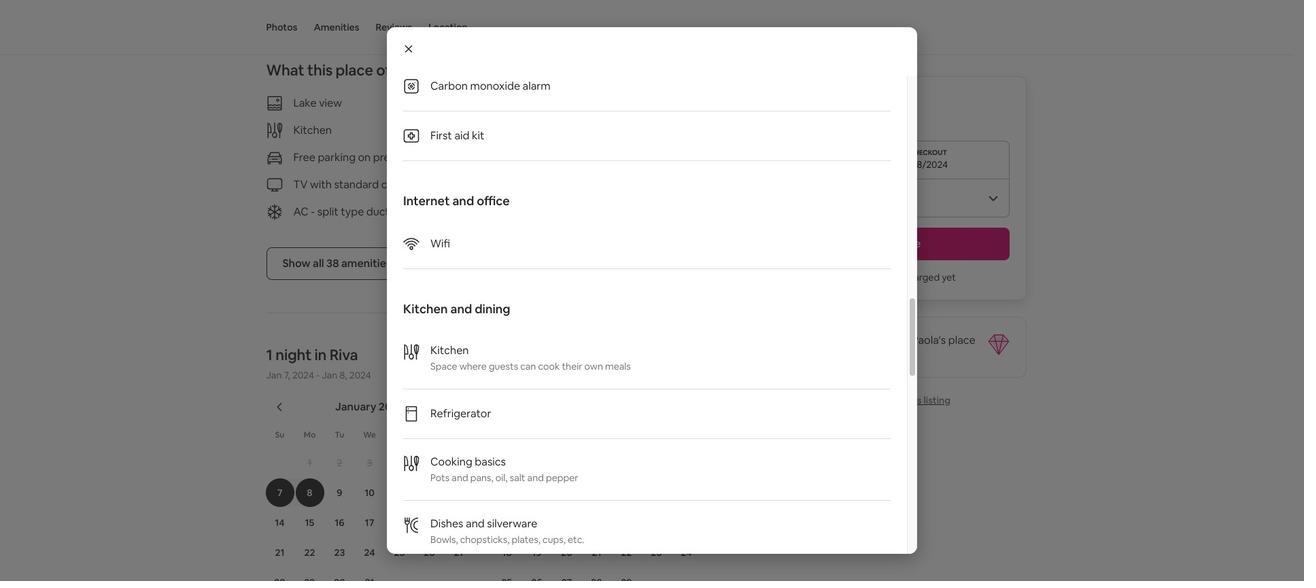 Task type: describe. For each thing, give the bounding box(es) containing it.
place for paola's
[[949, 333, 976, 348]]

2 we from the left
[[591, 430, 604, 441]]

1 vertical spatial 18 button
[[492, 539, 522, 567]]

bowls,
[[431, 534, 458, 546]]

plates,
[[512, 534, 541, 546]]

12 button
[[522, 509, 552, 537]]

is
[[791, 347, 799, 361]]

paola's
[[913, 333, 946, 348]]

with
[[310, 178, 332, 192]]

17
[[365, 517, 374, 529]]

cable
[[381, 178, 409, 192]]

0 horizontal spatial 20
[[454, 517, 465, 529]]

7
[[277, 487, 283, 499]]

19 for right the 19 button
[[532, 547, 542, 559]]

won't
[[864, 271, 888, 284]]

1 21 from the left
[[275, 547, 285, 559]]

17 button
[[355, 509, 385, 537]]

1 22 button from the left
[[295, 539, 325, 567]]

ac
[[294, 205, 309, 219]]

refrigerator
[[431, 407, 491, 421]]

2 23 button from the left
[[642, 539, 672, 567]]

amenities
[[341, 256, 392, 271]]

1 horizontal spatial 2024
[[349, 369, 371, 382]]

in
[[315, 346, 327, 365]]

27 button
[[445, 539, 474, 567]]

night
[[276, 346, 312, 365]]

parking
[[318, 150, 356, 165]]

2 th from the left
[[623, 430, 632, 441]]

salt
[[510, 472, 525, 484]]

this for what
[[307, 61, 333, 80]]

14
[[275, 517, 285, 529]]

usually
[[801, 347, 835, 361]]

kitchen for kitchen
[[294, 123, 332, 137]]

26 button
[[415, 539, 445, 567]]

1/7/2024
[[799, 158, 838, 171]]

view for lake view
[[319, 96, 342, 110]]

basics
[[475, 455, 506, 469]]

all
[[313, 256, 324, 271]]

15
[[305, 517, 315, 529]]

lake
[[294, 96, 317, 110]]

and down 6 on the left of page
[[452, 472, 468, 484]]

1 jan from the left
[[266, 369, 282, 382]]

where
[[460, 361, 487, 373]]

what this place offers dialog
[[387, 0, 918, 582]]

cups,
[[543, 534, 566, 546]]

location button
[[429, 0, 468, 54]]

view for mountain view
[[570, 96, 593, 110]]

1 vertical spatial 18
[[502, 547, 512, 559]]

photos button
[[266, 0, 298, 54]]

space
[[431, 361, 458, 373]]

type
[[341, 205, 364, 219]]

8
[[307, 487, 313, 499]]

2 22 button from the left
[[612, 539, 642, 567]]

and for dishes
[[466, 517, 485, 531]]

office
[[477, 193, 510, 209]]

- inside 1 night in riva jan 7, 2024 - jan 8, 2024
[[316, 369, 320, 382]]

2 jan from the left
[[322, 369, 338, 382]]

8,
[[340, 369, 347, 382]]

kitchen for kitchen space where guests can cook their own meals
[[431, 344, 469, 358]]

1 for 1
[[308, 457, 312, 469]]

aid
[[455, 129, 470, 143]]

and right salt
[[528, 472, 544, 484]]

mountain view
[[521, 96, 593, 110]]

monoxide
[[470, 79, 520, 93]]

kitchen space where guests can cook their own meals
[[431, 344, 631, 373]]

wifi
[[431, 237, 450, 251]]

38
[[327, 256, 339, 271]]

what
[[266, 61, 304, 80]]

carla
[[884, 333, 910, 348]]

alarm
[[523, 79, 551, 93]]

what this place offers
[[266, 61, 418, 80]]

1 we from the left
[[363, 430, 376, 441]]

16, friday, february 2024. unavailable button
[[642, 509, 671, 537]]

reserve
[[880, 237, 921, 251]]

location
[[429, 21, 468, 33]]

system
[[411, 205, 447, 219]]

23 for 1st 23 button from the left
[[334, 547, 345, 559]]

first aid kit
[[431, 129, 485, 143]]

7,
[[284, 369, 290, 382]]

meals
[[605, 361, 631, 373]]

pans,
[[471, 472, 494, 484]]

list containing carbon monoxide alarm
[[403, 12, 891, 161]]

1 22 from the left
[[304, 547, 315, 559]]

tv with standard cable
[[294, 178, 409, 192]]

free parking on premises
[[294, 150, 419, 165]]

fully
[[837, 347, 858, 361]]

6
[[457, 457, 462, 469]]

3
[[367, 457, 372, 469]]

tv
[[294, 178, 308, 192]]

24 for second '24' button from left
[[681, 547, 692, 559]]

kit
[[472, 129, 485, 143]]

reserve button
[[791, 228, 1010, 261]]

amenities button
[[314, 0, 359, 54]]

2 22 from the left
[[621, 547, 632, 559]]

1 horizontal spatial 19 button
[[522, 539, 552, 567]]

on
[[358, 150, 371, 165]]

kitchen for kitchen and dining
[[403, 301, 448, 317]]

list containing kitchen
[[403, 328, 891, 582]]



Task type: vqa. For each thing, say whether or not it's contained in the screenshot.
18 Button
yes



Task type: locate. For each thing, give the bounding box(es) containing it.
1 23 from the left
[[334, 547, 345, 559]]

18 down dishes and silverware bowls, chopsticks, plates, cups, etc.
[[502, 547, 512, 559]]

0 horizontal spatial place
[[336, 61, 373, 80]]

18 right 17 button
[[395, 517, 404, 529]]

guests
[[489, 361, 518, 373]]

report
[[872, 395, 904, 407]]

18
[[395, 517, 404, 529], [502, 547, 512, 559]]

1 view from the left
[[319, 96, 342, 110]]

- down "in"
[[316, 369, 320, 382]]

report this listing button
[[851, 395, 951, 407]]

and left office
[[453, 193, 474, 209]]

0 horizontal spatial 23 button
[[325, 539, 355, 567]]

0 horizontal spatial view
[[319, 96, 342, 110]]

1 horizontal spatial 23 button
[[642, 539, 672, 567]]

2 horizontal spatial 2024
[[379, 400, 404, 414]]

$325 aud
[[791, 93, 861, 112]]

1 left '2' on the left
[[308, 457, 312, 469]]

9 button
[[325, 479, 355, 507]]

2 mo from the left
[[532, 430, 544, 441]]

kitchen and dining
[[403, 301, 511, 317]]

kitchen
[[294, 123, 332, 137], [403, 301, 448, 317], [431, 344, 469, 358]]

0 vertical spatial -
[[311, 205, 315, 219]]

24 left 25
[[364, 547, 375, 559]]

internet
[[403, 193, 450, 209]]

place left offers
[[336, 61, 373, 80]]

yet
[[942, 271, 956, 284]]

2 21 from the left
[[592, 547, 602, 559]]

and inside dishes and silverware bowls, chopsticks, plates, cups, etc.
[[466, 517, 485, 531]]

1 horizontal spatial 20
[[561, 547, 573, 559]]

0 horizontal spatial 1
[[266, 346, 273, 365]]

21 button
[[265, 539, 295, 567], [582, 539, 612, 567]]

carbon
[[431, 79, 468, 93]]

0 horizontal spatial su
[[275, 430, 285, 441]]

0 vertical spatial place
[[336, 61, 373, 80]]

24
[[364, 547, 375, 559], [681, 547, 692, 559]]

place for this
[[336, 61, 373, 80]]

1 horizontal spatial 20 button
[[552, 539, 582, 567]]

10
[[365, 487, 375, 499]]

this
[[307, 61, 333, 80], [906, 395, 922, 407]]

1 horizontal spatial 24 button
[[672, 539, 702, 567]]

this left listing
[[906, 395, 922, 407]]

1 horizontal spatial 22 button
[[612, 539, 642, 567]]

place inside carla paola's place is usually fully booked.
[[949, 333, 976, 348]]

own
[[585, 361, 603, 373]]

11 button
[[492, 509, 522, 537]]

14, wednesday, february 2024. unavailable button
[[583, 509, 611, 537]]

18 button
[[385, 509, 415, 537], [492, 539, 522, 567]]

1 vertical spatial 20 button
[[552, 539, 582, 567]]

24 button left 25
[[355, 539, 385, 567]]

15, thursday, february 2024. unavailable button
[[613, 509, 641, 537]]

su up basics
[[503, 430, 512, 441]]

19 up the bowls,
[[425, 517, 434, 529]]

1 horizontal spatial 21 button
[[582, 539, 612, 567]]

7 button
[[265, 479, 295, 507]]

mountain
[[521, 96, 568, 110]]

0 horizontal spatial 21
[[275, 547, 285, 559]]

booked.
[[860, 347, 901, 361]]

1 inside button
[[308, 457, 312, 469]]

1 horizontal spatial -
[[316, 369, 320, 382]]

22 down 15 button
[[304, 547, 315, 559]]

2 24 from the left
[[681, 547, 692, 559]]

20 down etc.
[[561, 547, 573, 559]]

23 down 16, friday, february 2024. unavailable button
[[651, 547, 662, 559]]

tu up '2' on the left
[[335, 430, 344, 441]]

their
[[562, 361, 583, 373]]

1 horizontal spatial 18 button
[[492, 539, 522, 567]]

1 23 button from the left
[[325, 539, 355, 567]]

23 button
[[325, 539, 355, 567], [642, 539, 672, 567]]

0 horizontal spatial 18 button
[[385, 509, 415, 537]]

0 horizontal spatial tu
[[335, 430, 344, 441]]

23 for 1st 23 button from right
[[651, 547, 662, 559]]

1 vertical spatial place
[[949, 333, 976, 348]]

jan left 8,
[[322, 369, 338, 382]]

2024 right 7,
[[292, 369, 314, 382]]

1 horizontal spatial th
[[623, 430, 632, 441]]

view right lake
[[319, 96, 342, 110]]

amenities
[[314, 21, 359, 33]]

2 tu from the left
[[563, 430, 572, 441]]

1 horizontal spatial 24
[[681, 547, 692, 559]]

1 horizontal spatial we
[[591, 430, 604, 441]]

21 down 14
[[275, 547, 285, 559]]

0 horizontal spatial mo
[[304, 430, 316, 441]]

19 down plates,
[[532, 547, 542, 559]]

1 left night
[[266, 346, 273, 365]]

0 horizontal spatial fr
[[426, 430, 433, 441]]

15 button
[[295, 509, 325, 537]]

1 vertical spatial 19 button
[[522, 539, 552, 567]]

1 24 from the left
[[364, 547, 375, 559]]

19 button
[[415, 509, 445, 537], [522, 539, 552, 567]]

dishes and silverware bowls, chopsticks, plates, cups, etc.
[[431, 517, 585, 546]]

2 21 button from the left
[[582, 539, 612, 567]]

1 horizontal spatial jan
[[322, 369, 338, 382]]

premises
[[373, 150, 419, 165]]

23
[[334, 547, 345, 559], [651, 547, 662, 559]]

view right mountain
[[570, 96, 593, 110]]

16
[[335, 517, 345, 529]]

1 for 1 night in riva jan 7, 2024 - jan 8, 2024
[[266, 346, 273, 365]]

19 button down 12 button
[[522, 539, 552, 567]]

23 button down 16 button
[[325, 539, 355, 567]]

1 24 button from the left
[[355, 539, 385, 567]]

24 button
[[355, 539, 385, 567], [672, 539, 702, 567]]

1 horizontal spatial this
[[906, 395, 922, 407]]

0 horizontal spatial 23
[[334, 547, 345, 559]]

kitchen inside kitchen space where guests can cook their own meals
[[431, 344, 469, 358]]

1 horizontal spatial 21
[[592, 547, 602, 559]]

ac - split type ductless system
[[294, 205, 447, 219]]

2
[[337, 457, 342, 469]]

show
[[283, 256, 311, 271]]

1 horizontal spatial place
[[949, 333, 976, 348]]

0 vertical spatial 19
[[425, 517, 434, 529]]

20
[[454, 517, 465, 529], [561, 547, 573, 559]]

22 button
[[295, 539, 325, 567], [612, 539, 642, 567]]

0 horizontal spatial 22 button
[[295, 539, 325, 567]]

1 21 button from the left
[[265, 539, 295, 567]]

2024 right 8,
[[349, 369, 371, 382]]

january
[[335, 400, 376, 414]]

0 horizontal spatial 2024
[[292, 369, 314, 382]]

0 horizontal spatial 20 button
[[445, 509, 474, 537]]

0 vertical spatial 19 button
[[415, 509, 445, 537]]

2024 inside calendar application
[[379, 400, 404, 414]]

19 for left the 19 button
[[425, 517, 434, 529]]

can
[[520, 361, 536, 373]]

1 sa from the left
[[455, 430, 464, 441]]

21 button down 14 button
[[265, 539, 295, 567]]

22 down 15, thursday, february 2024. unavailable button
[[621, 547, 632, 559]]

be
[[890, 271, 902, 284]]

tu up pepper
[[563, 430, 572, 441]]

2, friday, february 2024. available. select as check-in date. button
[[642, 449, 671, 478]]

1 horizontal spatial 18
[[502, 547, 512, 559]]

1 vertical spatial -
[[316, 369, 320, 382]]

2 23 from the left
[[651, 547, 662, 559]]

12
[[532, 517, 542, 529]]

chopsticks,
[[460, 534, 510, 546]]

21 button down 14, wednesday, february 2024. unavailable button
[[582, 539, 612, 567]]

cooking
[[431, 455, 473, 469]]

20 up the bowls,
[[454, 517, 465, 529]]

free
[[294, 150, 316, 165]]

0 horizontal spatial we
[[363, 430, 376, 441]]

1, thursday, february 2024. available. select as check-in date. button
[[613, 449, 641, 478]]

show all 38 amenities button
[[266, 248, 408, 280]]

17, saturday, february 2024. unavailable button
[[672, 509, 701, 537]]

0 horizontal spatial 24
[[364, 547, 375, 559]]

- right ac
[[311, 205, 315, 219]]

0 horizontal spatial 19
[[425, 517, 434, 529]]

20 button up 27 button
[[445, 509, 474, 537]]

tu
[[335, 430, 344, 441], [563, 430, 572, 441]]

this for report
[[906, 395, 922, 407]]

and for internet
[[453, 193, 474, 209]]

19 button up 26 button
[[415, 509, 445, 537]]

carbon monoxide alarm
[[431, 79, 551, 93]]

19
[[425, 517, 434, 529], [532, 547, 542, 559]]

0 horizontal spatial 22
[[304, 547, 315, 559]]

split
[[318, 205, 339, 219]]

sa down "refrigerator"
[[455, 430, 464, 441]]

and up chopsticks, on the bottom of the page
[[466, 517, 485, 531]]

0 vertical spatial 1
[[266, 346, 273, 365]]

dining
[[475, 301, 511, 317]]

1 vertical spatial 1
[[308, 457, 312, 469]]

and left dining
[[451, 301, 472, 317]]

dishes
[[431, 517, 464, 531]]

pool
[[521, 150, 543, 165]]

1 vertical spatial kitchen
[[403, 301, 448, 317]]

1 vertical spatial 20
[[561, 547, 573, 559]]

1 horizontal spatial mo
[[532, 430, 544, 441]]

first
[[431, 129, 452, 143]]

list
[[403, 12, 891, 161], [403, 328, 891, 582]]

24 down 17, saturday, february 2024. unavailable button at the right bottom of page
[[681, 547, 692, 559]]

0 horizontal spatial -
[[311, 205, 315, 219]]

1 horizontal spatial sa
[[683, 430, 692, 441]]

january 2024
[[335, 400, 404, 414]]

0 vertical spatial kitchen
[[294, 123, 332, 137]]

23 down 16 button
[[334, 547, 345, 559]]

mo up 'cooking basics pots and pans, oil, salt and pepper' in the bottom of the page
[[532, 430, 544, 441]]

0 horizontal spatial 18
[[395, 517, 404, 529]]

1 horizontal spatial 19
[[532, 547, 542, 559]]

2 button
[[325, 449, 355, 478]]

0 vertical spatial list
[[403, 12, 891, 161]]

2024 right january
[[379, 400, 404, 414]]

0 horizontal spatial 24 button
[[355, 539, 385, 567]]

11
[[503, 517, 511, 529]]

0 horizontal spatial sa
[[455, 430, 464, 441]]

23 button down 16, friday, february 2024. unavailable button
[[642, 539, 672, 567]]

0 horizontal spatial 21 button
[[265, 539, 295, 567]]

0 horizontal spatial 19 button
[[415, 509, 445, 537]]

2 sa from the left
[[683, 430, 692, 441]]

this up lake view
[[307, 61, 333, 80]]

18 button up 25 button
[[385, 509, 415, 537]]

22 button down 15, thursday, february 2024. unavailable button
[[612, 539, 642, 567]]

oil,
[[496, 472, 508, 484]]

0 vertical spatial this
[[307, 61, 333, 80]]

1 list from the top
[[403, 12, 891, 161]]

jan left 7,
[[266, 369, 282, 382]]

0 vertical spatial 18
[[395, 517, 404, 529]]

cooking basics pots and pans, oil, salt and pepper
[[431, 455, 579, 484]]

1 vertical spatial 19
[[532, 547, 542, 559]]

1 horizontal spatial 1
[[308, 457, 312, 469]]

20 button down 12 button
[[552, 539, 582, 567]]

2 24 button from the left
[[672, 539, 702, 567]]

2 fr from the left
[[654, 430, 661, 441]]

mo up 1 button
[[304, 430, 316, 441]]

0 horizontal spatial th
[[395, 430, 405, 441]]

1 vertical spatial this
[[906, 395, 922, 407]]

9
[[337, 487, 343, 499]]

fr up 5 "button"
[[426, 430, 433, 441]]

1
[[266, 346, 273, 365], [308, 457, 312, 469]]

and for kitchen
[[451, 301, 472, 317]]

0 horizontal spatial this
[[307, 61, 333, 80]]

14 button
[[265, 509, 295, 537]]

internet and office
[[403, 193, 510, 209]]

21 down 14, wednesday, february 2024. unavailable button
[[592, 547, 602, 559]]

2 su from the left
[[503, 430, 512, 441]]

2 view from the left
[[570, 96, 593, 110]]

16 button
[[325, 509, 355, 537]]

1 tu from the left
[[335, 430, 344, 441]]

1 fr from the left
[[426, 430, 433, 441]]

1 inside 1 night in riva jan 7, 2024 - jan 8, 2024
[[266, 346, 273, 365]]

3, saturday, february 2024. available. select as check-in date. button
[[672, 449, 701, 478]]

riva
[[330, 346, 358, 365]]

2 list from the top
[[403, 328, 891, 582]]

1 horizontal spatial view
[[570, 96, 593, 110]]

24 button down 17, saturday, february 2024. unavailable button at the right bottom of page
[[672, 539, 702, 567]]

10 button
[[355, 479, 385, 507]]

th up 1, thursday, february 2024. available. select as check-in date. button
[[623, 430, 632, 441]]

25
[[394, 547, 405, 559]]

2 vertical spatial kitchen
[[431, 344, 469, 358]]

1 th from the left
[[395, 430, 405, 441]]

1 horizontal spatial 23
[[651, 547, 662, 559]]

reviews
[[376, 21, 412, 33]]

sa up 3, saturday, february 2024. available. select as check-in date. button on the bottom right of the page
[[683, 430, 692, 441]]

jan
[[266, 369, 282, 382], [322, 369, 338, 382]]

we
[[363, 430, 376, 441], [591, 430, 604, 441]]

1 horizontal spatial tu
[[563, 430, 572, 441]]

su up 7 button
[[275, 430, 285, 441]]

24 for 1st '24' button from the left
[[364, 547, 375, 559]]

1 vertical spatial list
[[403, 328, 891, 582]]

calendar application
[[250, 386, 1168, 582]]

1 mo from the left
[[304, 430, 316, 441]]

0 vertical spatial 18 button
[[385, 509, 415, 537]]

22 button down 15 button
[[295, 539, 325, 567]]

silverware
[[487, 517, 538, 531]]

ductless
[[367, 205, 409, 219]]

standard
[[334, 178, 379, 192]]

1 horizontal spatial su
[[503, 430, 512, 441]]

1 night in riva jan 7, 2024 - jan 8, 2024
[[266, 346, 371, 382]]

fr up 2, friday, february 2024. available. select as check-in date. button at bottom
[[654, 430, 661, 441]]

etc.
[[568, 534, 585, 546]]

0 horizontal spatial jan
[[266, 369, 282, 382]]

0 vertical spatial 20
[[454, 517, 465, 529]]

18 button down the silverware
[[492, 539, 522, 567]]

1 horizontal spatial fr
[[654, 430, 661, 441]]

place right paola's
[[949, 333, 976, 348]]

1 su from the left
[[275, 430, 285, 441]]

26
[[424, 547, 435, 559]]

lake view
[[294, 96, 342, 110]]

th down january 2024
[[395, 430, 405, 441]]

1 horizontal spatial 22
[[621, 547, 632, 559]]

0 vertical spatial 20 button
[[445, 509, 474, 537]]



